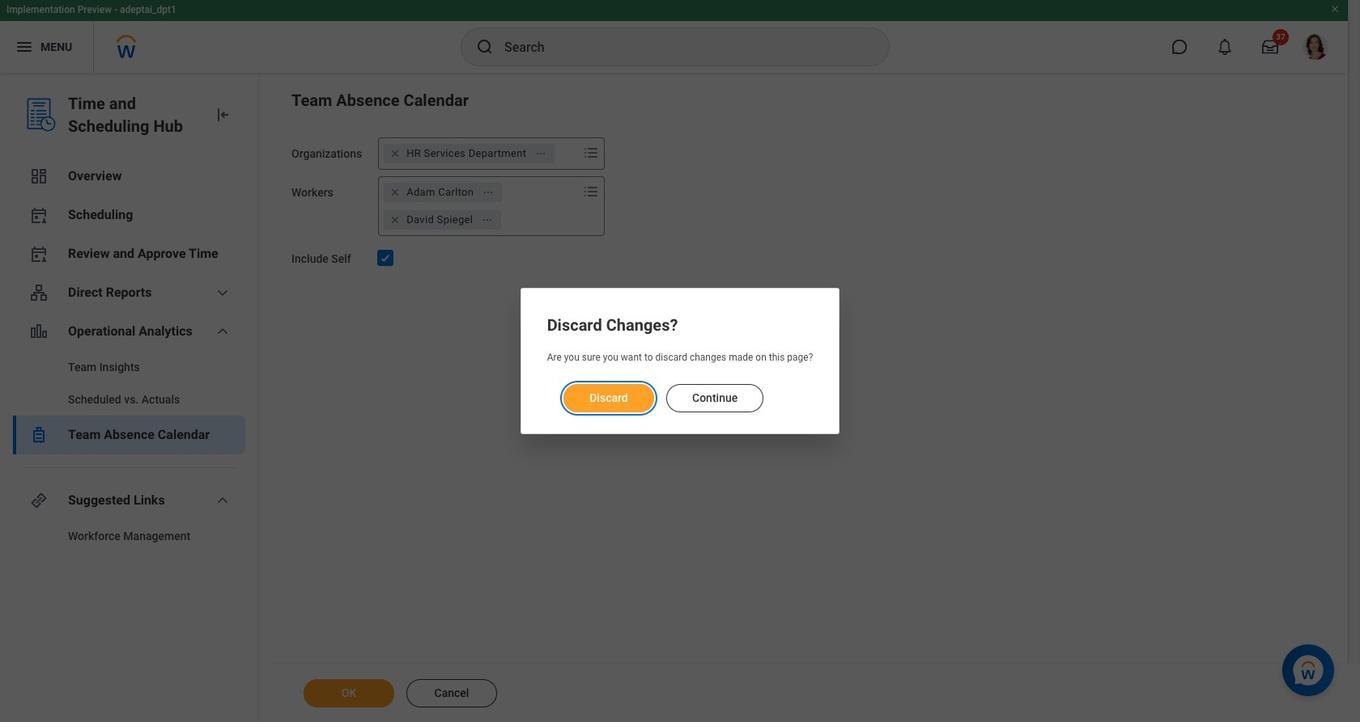 Task type: describe. For each thing, give the bounding box(es) containing it.
insights
[[99, 361, 140, 374]]

profile logan mcneil element
[[1293, 29, 1338, 65]]

transformation import image
[[213, 105, 232, 125]]

discard for discard
[[589, 391, 628, 404]]

operational
[[68, 324, 135, 339]]

suggested links
[[68, 493, 165, 508]]

workforce
[[68, 530, 121, 543]]

suggested
[[68, 493, 130, 508]]

review
[[68, 246, 110, 261]]

david spiegel
[[407, 214, 473, 226]]

adam carlton element
[[407, 185, 474, 200]]

search image
[[475, 37, 495, 57]]

items selected for workers list box
[[379, 180, 580, 233]]

approve
[[138, 246, 186, 261]]

review and approve time
[[68, 246, 218, 261]]

management
[[123, 530, 190, 543]]

include self
[[291, 253, 351, 266]]

region inside discard changes? dialog
[[547, 371, 813, 414]]

suggested links button
[[13, 482, 245, 521]]

implementation preview -   adeptai_dpt1
[[6, 4, 176, 15]]

scheduled
[[68, 393, 121, 406]]

scheduling inside scheduling link
[[68, 207, 133, 223]]

1 horizontal spatial calendar
[[404, 91, 469, 110]]

hr services department element
[[407, 147, 526, 161]]

are
[[547, 353, 562, 364]]

calendar inside "navigation pane" region
[[158, 427, 210, 443]]

x small image
[[387, 212, 403, 228]]

services
[[424, 147, 466, 159]]

notifications large image
[[1217, 39, 1233, 55]]

david spiegel element
[[407, 213, 473, 227]]

discard button
[[563, 384, 654, 412]]

adam
[[407, 186, 435, 198]]

hr
[[407, 147, 421, 159]]

close environment banner image
[[1330, 4, 1340, 14]]

to
[[644, 353, 653, 364]]

2 you from the left
[[603, 353, 618, 364]]

discard
[[655, 353, 687, 364]]

changes
[[690, 353, 726, 364]]

analytics
[[139, 324, 192, 339]]

link image
[[29, 491, 49, 511]]

-
[[114, 4, 117, 15]]

changes?
[[606, 316, 678, 336]]

and for review
[[113, 246, 134, 261]]

1 horizontal spatial absence
[[336, 91, 400, 110]]

preview
[[77, 4, 112, 15]]

department
[[468, 147, 526, 159]]

2 vertical spatial team
[[68, 427, 101, 443]]

links
[[134, 493, 165, 508]]

actuals
[[141, 393, 180, 406]]

team insights link
[[13, 351, 245, 384]]

team inside operational analytics element
[[68, 361, 96, 374]]

scheduling inside time and scheduling hub
[[68, 117, 149, 136]]

review and approve time link
[[13, 235, 245, 274]]

prompts image for organizations
[[581, 143, 601, 163]]

dashboard image
[[29, 167, 49, 186]]

this
[[769, 353, 785, 364]]

include
[[291, 253, 329, 266]]

overview
[[68, 168, 122, 184]]

sure
[[582, 353, 601, 364]]

discard changes?
[[547, 316, 678, 336]]

hr services department, press delete to clear value. option
[[384, 144, 555, 164]]

time inside review and approve time link
[[189, 246, 218, 261]]

carlton
[[438, 186, 474, 198]]

related actions image
[[483, 187, 494, 198]]

operational analytics element
[[13, 351, 245, 416]]

time and scheduling hub
[[68, 94, 183, 136]]

want
[[621, 353, 642, 364]]

related actions image for david spiegel
[[482, 214, 493, 226]]



Task type: vqa. For each thing, say whether or not it's contained in the screenshot.
Gender
no



Task type: locate. For each thing, give the bounding box(es) containing it.
related actions image
[[535, 148, 547, 159], [482, 214, 493, 226]]

you right are
[[564, 353, 579, 364]]

discard up the sure
[[547, 316, 602, 336]]

1 vertical spatial time
[[189, 246, 218, 261]]

region containing discard
[[547, 371, 813, 414]]

and right review
[[113, 246, 134, 261]]

self
[[331, 253, 351, 266]]

continue button
[[666, 384, 763, 412]]

1 vertical spatial team
[[68, 361, 96, 374]]

check small image
[[376, 249, 395, 268]]

organizations
[[291, 147, 362, 160]]

calendar user solid image for review and approve time
[[29, 244, 49, 264]]

1 scheduling from the top
[[68, 117, 149, 136]]

team absence calendar
[[291, 91, 469, 110], [68, 427, 210, 443]]

0 vertical spatial and
[[109, 94, 136, 113]]

2 prompts image from the top
[[581, 182, 601, 202]]

you
[[564, 353, 579, 364], [603, 353, 618, 364]]

team absence calendar up "hr"
[[291, 91, 469, 110]]

0 vertical spatial related actions image
[[535, 148, 547, 159]]

team absence calendar inside "navigation pane" region
[[68, 427, 210, 443]]

implementation
[[6, 4, 75, 15]]

time and scheduling hub element
[[68, 92, 200, 138]]

navigation pane region
[[0, 73, 259, 723]]

related actions image right 'department'
[[535, 148, 547, 159]]

2 scheduling from the top
[[68, 207, 133, 223]]

absence inside team absence calendar link
[[104, 427, 155, 443]]

0 vertical spatial discard
[[547, 316, 602, 336]]

absence
[[336, 91, 400, 110], [104, 427, 155, 443]]

x small image left "hr"
[[387, 146, 403, 162]]

related actions image inside "hr services department, press delete to clear value." option
[[535, 148, 547, 159]]

adeptai_dpt1
[[120, 4, 176, 15]]

1 calendar user solid image from the top
[[29, 206, 49, 225]]

1 vertical spatial calendar user solid image
[[29, 244, 49, 264]]

1 vertical spatial discard
[[589, 391, 628, 404]]

adam carlton, press delete to clear value. option
[[384, 183, 502, 202]]

2 calendar user solid image from the top
[[29, 244, 49, 264]]

time inside time and scheduling hub
[[68, 94, 105, 113]]

operational analytics button
[[13, 312, 245, 351]]

david
[[407, 214, 434, 226]]

x small image for hr services department
[[387, 146, 403, 162]]

x small image for adam carlton
[[387, 185, 403, 201]]

hr services department
[[407, 147, 526, 159]]

1 vertical spatial prompts image
[[581, 182, 601, 202]]

calendar user solid image left review
[[29, 244, 49, 264]]

prompts image
[[581, 143, 601, 163], [581, 182, 601, 202]]

x small image
[[387, 146, 403, 162], [387, 185, 403, 201]]

0 horizontal spatial time
[[68, 94, 105, 113]]

operational analytics
[[68, 324, 192, 339]]

1 x small image from the top
[[387, 146, 403, 162]]

adam carlton
[[407, 186, 474, 198]]

0 vertical spatial team absence calendar
[[291, 91, 469, 110]]

and
[[109, 94, 136, 113], [113, 246, 134, 261]]

calendar down actuals
[[158, 427, 210, 443]]

region
[[547, 371, 813, 414]]

x small image inside adam carlton, press delete to clear value. option
[[387, 185, 403, 201]]

chevron down small image
[[213, 322, 232, 342]]

0 vertical spatial time
[[68, 94, 105, 113]]

workforce management
[[68, 530, 190, 543]]

2 x small image from the top
[[387, 185, 403, 201]]

1 vertical spatial calendar
[[158, 427, 210, 443]]

scheduling down overview
[[68, 207, 133, 223]]

and up the overview link
[[109, 94, 136, 113]]

time
[[68, 94, 105, 113], [189, 246, 218, 261]]

1 vertical spatial x small image
[[387, 185, 403, 201]]

continue
[[692, 391, 737, 404]]

0 vertical spatial x small image
[[387, 146, 403, 162]]

scheduling link
[[13, 196, 245, 235]]

overview link
[[13, 157, 245, 196]]

calendar up services
[[404, 91, 469, 110]]

calendar user solid image for scheduling
[[29, 206, 49, 225]]

task timeoff image
[[29, 426, 49, 445]]

workers
[[291, 186, 333, 199]]

scheduling up overview
[[68, 117, 149, 136]]

you right the sure
[[603, 353, 618, 364]]

x small image left 'adam' on the left of page
[[387, 185, 403, 201]]

and for time
[[109, 94, 136, 113]]

are you sure you want to discard changes made on this page?
[[547, 353, 813, 364]]

and inside time and scheduling hub
[[109, 94, 136, 113]]

calendar user solid image down dashboard icon on the left top of page
[[29, 206, 49, 225]]

1 horizontal spatial time
[[189, 246, 218, 261]]

david spiegel, press delete to clear value. option
[[384, 210, 501, 230]]

0 horizontal spatial you
[[564, 353, 579, 364]]

team down scheduled
[[68, 427, 101, 443]]

workday assistant region
[[1282, 639, 1341, 697]]

discard down the sure
[[589, 391, 628, 404]]

1 vertical spatial scheduling
[[68, 207, 133, 223]]

discard changes? dialog
[[520, 289, 840, 434]]

scheduled vs. actuals
[[68, 393, 180, 406]]

0 vertical spatial absence
[[336, 91, 400, 110]]

chevron down small image
[[213, 491, 232, 511]]

time right approve
[[189, 246, 218, 261]]

calendar user solid image inside review and approve time link
[[29, 244, 49, 264]]

spiegel
[[437, 214, 473, 226]]

0 vertical spatial prompts image
[[581, 143, 601, 163]]

1 prompts image from the top
[[581, 143, 601, 163]]

made
[[729, 353, 753, 364]]

discard
[[547, 316, 602, 336], [589, 391, 628, 404]]

chart image
[[29, 322, 49, 342]]

calendar
[[404, 91, 469, 110], [158, 427, 210, 443]]

0 horizontal spatial absence
[[104, 427, 155, 443]]

1 vertical spatial absence
[[104, 427, 155, 443]]

time up overview
[[68, 94, 105, 113]]

team up organizations
[[291, 91, 332, 110]]

calendar user solid image inside scheduling link
[[29, 206, 49, 225]]

1 horizontal spatial related actions image
[[535, 148, 547, 159]]

0 vertical spatial calendar user solid image
[[29, 206, 49, 225]]

hub
[[153, 117, 183, 136]]

team up scheduled
[[68, 361, 96, 374]]

vs.
[[124, 393, 139, 406]]

0 horizontal spatial related actions image
[[482, 214, 493, 226]]

on
[[756, 353, 766, 364]]

team absence calendar down vs. on the bottom left of page
[[68, 427, 210, 443]]

team
[[291, 91, 332, 110], [68, 361, 96, 374], [68, 427, 101, 443]]

1 vertical spatial team absence calendar
[[68, 427, 210, 443]]

discard for discard changes?
[[547, 316, 602, 336]]

related actions image down related actions image
[[482, 214, 493, 226]]

1 horizontal spatial you
[[603, 353, 618, 364]]

workforce management link
[[13, 521, 245, 553]]

0 horizontal spatial calendar
[[158, 427, 210, 443]]

0 horizontal spatial team absence calendar
[[68, 427, 210, 443]]

scheduling
[[68, 117, 149, 136], [68, 207, 133, 223]]

scheduled vs. actuals link
[[13, 384, 245, 416]]

discard inside button
[[589, 391, 628, 404]]

calendar user solid image
[[29, 206, 49, 225], [29, 244, 49, 264]]

inbox large image
[[1262, 39, 1278, 55]]

1 vertical spatial related actions image
[[482, 214, 493, 226]]

related actions image for hr services department
[[535, 148, 547, 159]]

implementation preview -   adeptai_dpt1 banner
[[0, 0, 1348, 73]]

0 vertical spatial calendar
[[404, 91, 469, 110]]

absence up organizations
[[336, 91, 400, 110]]

1 you from the left
[[564, 353, 579, 364]]

1 horizontal spatial team absence calendar
[[291, 91, 469, 110]]

prompts image for workers
[[581, 182, 601, 202]]

related actions image inside "david spiegel, press delete to clear value." option
[[482, 214, 493, 226]]

team absence calendar link
[[13, 416, 245, 455]]

page?
[[787, 353, 813, 364]]

absence down scheduled vs. actuals link
[[104, 427, 155, 443]]

team insights
[[68, 361, 140, 374]]

0 vertical spatial team
[[291, 91, 332, 110]]

0 vertical spatial scheduling
[[68, 117, 149, 136]]

1 vertical spatial and
[[113, 246, 134, 261]]



